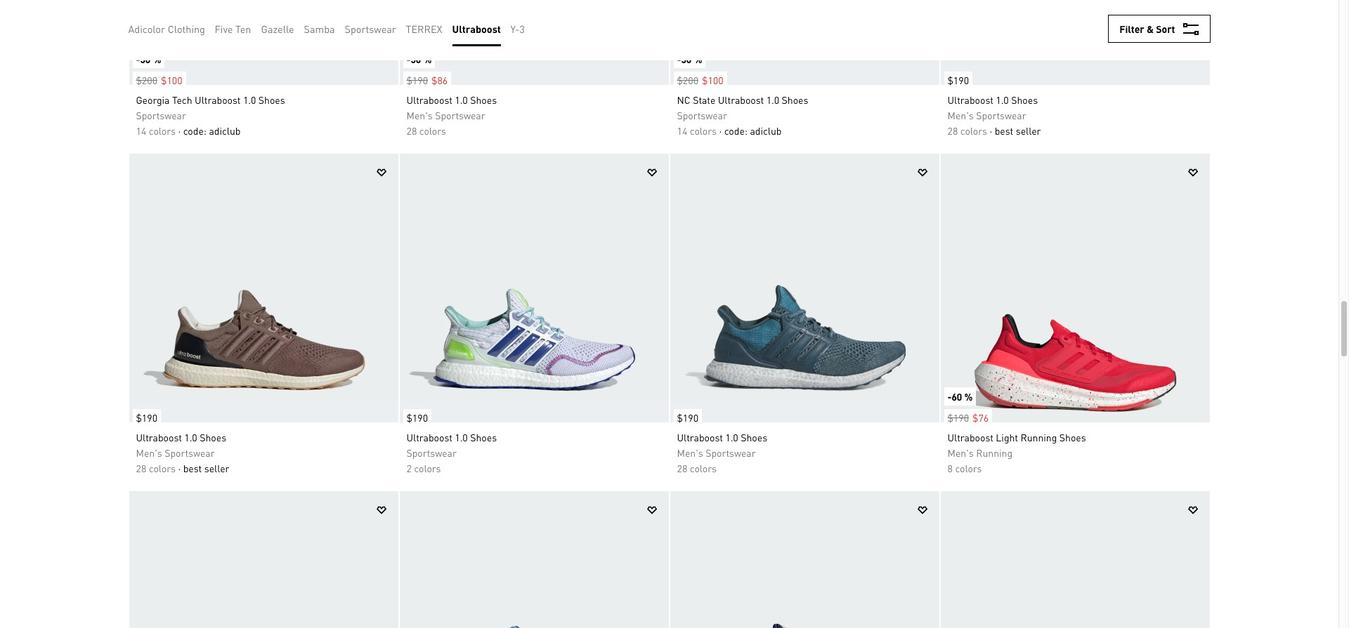 Task type: locate. For each thing, give the bounding box(es) containing it.
1 adiclub from the left
[[209, 124, 241, 137]]

shoes inside georgia tech ultraboost 1.0 shoes sportswear 14 colors · code: adiclub
[[258, 93, 285, 106]]

gazelle
[[261, 22, 294, 35]]

0 horizontal spatial ultraboost 1.0 shoes men's sportswear 28 colors · best seller
[[136, 431, 229, 475]]

2 $200 from the left
[[677, 74, 698, 86]]

adiclub inside georgia tech ultraboost 1.0 shoes sportswear 14 colors · code: adiclub
[[209, 124, 241, 137]]

28 for ultraboost 1.0 shoes men's sportswear 28 colors's men's sportswear black ultraboost 1.0 shoes image
[[407, 124, 417, 137]]

0 vertical spatial ultraboost 1.0 shoes men's sportswear 28 colors · best seller
[[948, 93, 1041, 137]]

2 horizontal spatial 50
[[681, 53, 692, 65]]

1 $200 $100 from the left
[[136, 74, 182, 86]]

$100 up state
[[702, 74, 723, 86]]

men's sportswear black ultraboost 1.0 shoes image
[[399, 0, 669, 85], [941, 0, 1210, 85]]

· inside georgia tech ultraboost 1.0 shoes sportswear 14 colors · code: adiclub
[[178, 124, 181, 137]]

0 horizontal spatial men's sportswear black ultraboost 1.0 shoes image
[[399, 0, 669, 85]]

1 horizontal spatial $100
[[702, 74, 723, 86]]

1 horizontal spatial -50 %
[[407, 53, 432, 65]]

14 down georgia
[[136, 124, 146, 137]]

0 horizontal spatial running
[[976, 447, 1013, 459]]

code: for tech
[[183, 124, 207, 137]]

state
[[693, 93, 716, 106]]

14 for nc state ultraboost 1.0 shoes sportswear 14 colors · code: adiclub
[[677, 124, 687, 137]]

$190 link for ultraboost 1.0 shoes men's sportswear 28 colors · best seller
[[129, 403, 161, 426]]

-50 % for nc
[[677, 53, 702, 65]]

2 horizontal spatial -50 %
[[677, 53, 702, 65]]

georgia tech ultraboost 1.0 shoes sportswear 14 colors · code: adiclub
[[136, 93, 285, 137]]

1 horizontal spatial seller
[[1016, 124, 1041, 137]]

% up state
[[694, 53, 702, 65]]

-50 %
[[136, 53, 161, 65], [407, 53, 432, 65], [677, 53, 702, 65]]

1 horizontal spatial adiclub
[[750, 124, 782, 137]]

sportswear white georgia tech ultraboost 1.0 shoes image
[[129, 0, 398, 85]]

adicolor clothing link
[[128, 21, 205, 37]]

3 -50 % from the left
[[677, 53, 702, 65]]

$100 for tech
[[161, 74, 182, 86]]

$200 $100 for nc
[[677, 74, 723, 86]]

1 vertical spatial ultraboost 1.0 shoes men's sportswear 28 colors
[[677, 431, 767, 475]]

% for georgia
[[153, 53, 161, 65]]

ultraboost link
[[452, 21, 501, 37]]

% right 60
[[964, 391, 973, 403]]

filter & sort button
[[1108, 15, 1210, 43]]

% up the $190 $86
[[423, 53, 432, 65]]

georgia
[[136, 93, 170, 106]]

1 horizontal spatial $200 $100
[[677, 74, 723, 86]]

14 inside georgia tech ultraboost 1.0 shoes sportswear 14 colors · code: adiclub
[[136, 124, 146, 137]]

0 horizontal spatial $200
[[136, 74, 157, 86]]

2 adiclub from the left
[[750, 124, 782, 137]]

· inside nc state ultraboost 1.0 shoes sportswear 14 colors · code: adiclub
[[719, 124, 722, 137]]

$190 link
[[941, 65, 973, 88], [129, 403, 161, 426], [399, 403, 431, 426], [670, 403, 702, 426]]

0 horizontal spatial adiclub
[[209, 124, 241, 137]]

1 horizontal spatial $200
[[677, 74, 698, 86]]

50
[[140, 53, 151, 65], [411, 53, 421, 65], [681, 53, 692, 65]]

adiclub inside nc state ultraboost 1.0 shoes sportswear 14 colors · code: adiclub
[[750, 124, 782, 137]]

1 men's sportswear black ultraboost 1.0 shoes image from the left
[[399, 0, 669, 85]]

14 inside nc state ultraboost 1.0 shoes sportswear 14 colors · code: adiclub
[[677, 124, 687, 137]]

1 -50 % from the left
[[136, 53, 161, 65]]

1 $100 from the left
[[161, 74, 182, 86]]

1 horizontal spatial men's sportswear black ultraboost 1.0 shoes image
[[941, 0, 1210, 85]]

-
[[136, 53, 140, 65], [407, 53, 411, 65], [677, 53, 681, 65], [948, 391, 952, 403]]

sportswear inside list
[[345, 22, 396, 35]]

samba
[[304, 22, 335, 35]]

ultraboost inside ultraboost 1.0 shoes sportswear 2 colors
[[407, 431, 452, 444]]

50 up nc
[[681, 53, 692, 65]]

seller
[[1016, 124, 1041, 137], [204, 462, 229, 475]]

- up the $190 $86
[[407, 53, 411, 65]]

$200 up georgia
[[136, 74, 157, 86]]

colors
[[149, 124, 176, 137], [419, 124, 446, 137], [690, 124, 717, 137], [960, 124, 987, 137], [149, 462, 176, 475], [414, 462, 441, 475], [690, 462, 717, 475], [955, 462, 982, 475]]

3 50 from the left
[[681, 53, 692, 65]]

0 horizontal spatial -50 %
[[136, 53, 161, 65]]

shoes inside ultraboost 1.0 shoes sportswear 2 colors
[[470, 431, 497, 444]]

best
[[995, 124, 1013, 137], [183, 462, 202, 475]]

shoes
[[258, 93, 285, 106], [470, 93, 497, 106], [782, 93, 808, 106], [1011, 93, 1038, 106], [200, 431, 226, 444], [470, 431, 497, 444], [741, 431, 767, 444], [1059, 431, 1086, 444]]

ultraboost 1.0 shoes men's sportswear 28 colors · best seller
[[948, 93, 1041, 137], [136, 431, 229, 475]]

1 horizontal spatial 14
[[677, 124, 687, 137]]

1 horizontal spatial ultraboost 1.0 shoes men's sportswear 28 colors
[[677, 431, 767, 475]]

list
[[128, 11, 534, 46]]

-50 % down the adicolor
[[136, 53, 161, 65]]

0 horizontal spatial best
[[183, 462, 202, 475]]

0 horizontal spatial 50
[[140, 53, 151, 65]]

28 for men's sportswear brown ultraboost 1.0 shoes image
[[136, 462, 146, 475]]

code: for state
[[724, 124, 748, 137]]

1.0
[[243, 93, 256, 106], [455, 93, 468, 106], [766, 93, 779, 106], [996, 93, 1009, 106], [184, 431, 197, 444], [455, 431, 468, 444], [725, 431, 738, 444]]

y-3
[[511, 22, 525, 35]]

colors inside nc state ultraboost 1.0 shoes sportswear 14 colors · code: adiclub
[[690, 124, 717, 137]]

50 for ultraboost
[[411, 53, 421, 65]]

men's sportswear blue ultraboost 1.0 shoes image
[[399, 492, 669, 629]]

% down adicolor clothing
[[153, 53, 161, 65]]

0 horizontal spatial $100
[[161, 74, 182, 86]]

five ten link
[[215, 21, 251, 37]]

·
[[178, 124, 181, 137], [719, 124, 722, 137], [990, 124, 992, 137], [178, 462, 181, 475]]

1 vertical spatial best
[[183, 462, 202, 475]]

0 horizontal spatial code:
[[183, 124, 207, 137]]

sportswear
[[345, 22, 396, 35], [136, 109, 186, 121], [435, 109, 485, 121], [677, 109, 727, 121], [976, 109, 1026, 121], [165, 447, 215, 459], [407, 447, 457, 459], [706, 447, 756, 459]]

ultraboost 1.0 shoes men's sportswear 28 colors
[[407, 93, 497, 137], [677, 431, 767, 475]]

shoes inside ultraboost light running shoes men's running 8 colors
[[1059, 431, 1086, 444]]

&
[[1147, 22, 1154, 35]]

14 for georgia tech ultraboost 1.0 shoes sportswear 14 colors · code: adiclub
[[136, 124, 146, 137]]

five
[[215, 22, 233, 35]]

-50 % up the $190 $86
[[407, 53, 432, 65]]

terrex link
[[406, 21, 442, 37]]

1.0 inside ultraboost 1.0 shoes sportswear 2 colors
[[455, 431, 468, 444]]

$100
[[161, 74, 182, 86], [702, 74, 723, 86]]

men's for men's sportswear brown ultraboost 1.0 shoes image
[[136, 447, 162, 459]]

code: inside nc state ultraboost 1.0 shoes sportswear 14 colors · code: adiclub
[[724, 124, 748, 137]]

adiclub
[[209, 124, 241, 137], [750, 124, 782, 137]]

1 50 from the left
[[140, 53, 151, 65]]

0 vertical spatial best
[[995, 124, 1013, 137]]

14
[[136, 124, 146, 137], [677, 124, 687, 137]]

2 code: from the left
[[724, 124, 748, 137]]

2 50 from the left
[[411, 53, 421, 65]]

50 up the $190 $86
[[411, 53, 421, 65]]

$100 up the tech
[[161, 74, 182, 86]]

% for nc
[[694, 53, 702, 65]]

50 down the adicolor
[[140, 53, 151, 65]]

3
[[519, 22, 525, 35]]

$200 $100 up state
[[677, 74, 723, 86]]

1 code: from the left
[[183, 124, 207, 137]]

0 vertical spatial seller
[[1016, 124, 1041, 137]]

adiclub for tech
[[209, 124, 241, 137]]

2 $100 from the left
[[702, 74, 723, 86]]

running
[[1021, 431, 1057, 444], [976, 447, 1013, 459]]

1 14 from the left
[[136, 124, 146, 137]]

$190 $86
[[407, 74, 448, 86]]

colors inside georgia tech ultraboost 1.0 shoes sportswear 14 colors · code: adiclub
[[149, 124, 176, 137]]

0 vertical spatial running
[[1021, 431, 1057, 444]]

1 horizontal spatial ultraboost 1.0 shoes men's sportswear 28 colors · best seller
[[948, 93, 1041, 137]]

2 -50 % from the left
[[407, 53, 432, 65]]

running right light
[[1021, 431, 1057, 444]]

$200 up nc
[[677, 74, 698, 86]]

0 horizontal spatial seller
[[204, 462, 229, 475]]

ultraboost 1.0 shoes sportswear 2 colors
[[407, 431, 497, 475]]

adiclub for state
[[750, 124, 782, 137]]

men's for men's sportswear turquoise ultraboost 1.0 shoes image
[[677, 447, 703, 459]]

%
[[153, 53, 161, 65], [423, 53, 432, 65], [694, 53, 702, 65], [964, 391, 973, 403]]

ultraboost inside georgia tech ultraboost 1.0 shoes sportswear 14 colors · code: adiclub
[[195, 93, 241, 106]]

men's sportswear black ultraboost 1.0 shoes image for ultraboost 1.0 shoes men's sportswear 28 colors
[[399, 0, 669, 85]]

filter & sort
[[1120, 22, 1175, 35]]

- up nc
[[677, 53, 681, 65]]

2 $200 $100 from the left
[[677, 74, 723, 86]]

28 for men's sportswear turquoise ultraboost 1.0 shoes image
[[677, 462, 687, 475]]

2 14 from the left
[[677, 124, 687, 137]]

sportswear red nc state ultraboost 1.0 shoes image
[[670, 0, 939, 85]]

men's sportswear brown ultraboost 1.0 shoes image
[[129, 154, 398, 423]]

50 for nc
[[681, 53, 692, 65]]

0 horizontal spatial $200 $100
[[136, 74, 182, 86]]

code: inside georgia tech ultraboost 1.0 shoes sportswear 14 colors · code: adiclub
[[183, 124, 207, 137]]

colors inside ultraboost 1.0 shoes sportswear 2 colors
[[414, 462, 441, 475]]

$86
[[431, 74, 448, 86]]

0 vertical spatial ultraboost 1.0 shoes men's sportswear 28 colors
[[407, 93, 497, 137]]

14 down nc
[[677, 124, 687, 137]]

ultraboost
[[452, 22, 501, 35], [195, 93, 241, 106], [407, 93, 452, 106], [718, 93, 764, 106], [948, 93, 994, 106], [136, 431, 182, 444], [407, 431, 452, 444], [677, 431, 723, 444], [948, 431, 994, 444]]

men's sportswear turquoise ultraboost 1.0 shoes image
[[670, 154, 939, 423]]

ultraboost inside ultraboost light running shoes men's running 8 colors
[[948, 431, 994, 444]]

1 horizontal spatial code:
[[724, 124, 748, 137]]

ten
[[235, 22, 251, 35]]

men's for ultraboost 1.0 shoes men's sportswear 28 colors's men's sportswear black ultraboost 1.0 shoes image
[[407, 109, 433, 121]]

men's
[[407, 109, 433, 121], [948, 109, 974, 121], [136, 447, 162, 459], [677, 447, 703, 459], [948, 447, 974, 459]]

0 horizontal spatial 14
[[136, 124, 146, 137]]

28
[[407, 124, 417, 137], [948, 124, 958, 137], [136, 462, 146, 475], [677, 462, 687, 475]]

ultraboost 1.0 shoes men's sportswear 28 colors · best seller for men's sportswear black ultraboost 1.0 shoes image related to ultraboost 1.0 shoes men's sportswear 28 colors · best seller
[[948, 93, 1041, 137]]

$200
[[136, 74, 157, 86], [677, 74, 698, 86]]

ultraboost light running shoes men's running 8 colors
[[948, 431, 1086, 475]]

code:
[[183, 124, 207, 137], [724, 124, 748, 137]]

sportswear inside ultraboost 1.0 shoes sportswear 2 colors
[[407, 447, 457, 459]]

1 vertical spatial seller
[[204, 462, 229, 475]]

1 vertical spatial ultraboost 1.0 shoes men's sportswear 28 colors · best seller
[[136, 431, 229, 475]]

$200 $100
[[136, 74, 182, 86], [677, 74, 723, 86]]

$200 $100 up georgia
[[136, 74, 182, 86]]

$190
[[407, 74, 428, 86], [948, 74, 969, 86], [136, 412, 157, 424], [407, 412, 428, 424], [677, 412, 698, 424], [948, 412, 969, 424]]

-50 % up nc
[[677, 53, 702, 65]]

1 horizontal spatial 50
[[411, 53, 421, 65]]

ultraboost inside nc state ultraboost 1.0 shoes sportswear 14 colors · code: adiclub
[[718, 93, 764, 106]]

golf black ultraboost spikeless golf shoes image
[[941, 492, 1210, 629]]

0 horizontal spatial ultraboost 1.0 shoes men's sportswear 28 colors
[[407, 93, 497, 137]]

- down the adicolor
[[136, 53, 140, 65]]

running down light
[[976, 447, 1013, 459]]

2 men's sportswear black ultraboost 1.0 shoes image from the left
[[941, 0, 1210, 85]]

1 $200 from the left
[[136, 74, 157, 86]]



Task type: describe. For each thing, give the bounding box(es) containing it.
terrex
[[406, 22, 442, 35]]

8
[[948, 462, 953, 475]]

tech
[[172, 93, 192, 106]]

1.0 inside georgia tech ultraboost 1.0 shoes sportswear 14 colors · code: adiclub
[[243, 93, 256, 106]]

golf green ultraboost spikeless golf shoes image
[[129, 492, 398, 629]]

2
[[407, 462, 412, 475]]

- for ultraboost 1.0 shoes men's sportswear 28 colors
[[407, 53, 411, 65]]

men's running red ultraboost light running shoes image
[[941, 154, 1210, 423]]

50 for georgia
[[140, 53, 151, 65]]

$100 for state
[[702, 74, 723, 86]]

sportswear link
[[345, 21, 396, 37]]

-50 % for ultraboost
[[407, 53, 432, 65]]

$200 for nc
[[677, 74, 698, 86]]

filter
[[1120, 22, 1144, 35]]

-60 %
[[948, 391, 973, 403]]

men's for men's sportswear black ultraboost 1.0 shoes image related to ultraboost 1.0 shoes men's sportswear 28 colors · best seller
[[948, 109, 974, 121]]

light
[[996, 431, 1018, 444]]

$190 link for ultraboost 1.0 shoes men's sportswear 28 colors
[[670, 403, 702, 426]]

1 vertical spatial running
[[976, 447, 1013, 459]]

adicolor
[[128, 22, 165, 35]]

nc
[[677, 93, 691, 106]]

samba link
[[304, 21, 335, 37]]

60
[[952, 391, 962, 403]]

sportswear inside georgia tech ultraboost 1.0 shoes sportswear 14 colors · code: adiclub
[[136, 109, 186, 121]]

y-
[[511, 22, 519, 35]]

sportswear white ultraboost 1.0 shoes image
[[399, 154, 669, 423]]

% for ultraboost
[[423, 53, 432, 65]]

sportswear black ultraboost 1.0 shoes image
[[670, 492, 939, 629]]

- up $190 $76
[[948, 391, 952, 403]]

$76
[[973, 412, 989, 424]]

1 horizontal spatial best
[[995, 124, 1013, 137]]

men's sportswear black ultraboost 1.0 shoes image for ultraboost 1.0 shoes men's sportswear 28 colors · best seller
[[941, 0, 1210, 85]]

list containing adicolor clothing
[[128, 11, 534, 46]]

1 horizontal spatial running
[[1021, 431, 1057, 444]]

1.0 inside nc state ultraboost 1.0 shoes sportswear 14 colors · code: adiclub
[[766, 93, 779, 106]]

ultraboost 1.0 shoes men's sportswear 28 colors · best seller for men's sportswear brown ultraboost 1.0 shoes image
[[136, 431, 229, 475]]

$200 $100 for georgia
[[136, 74, 182, 86]]

five ten
[[215, 22, 251, 35]]

shoes inside nc state ultraboost 1.0 shoes sportswear 14 colors · code: adiclub
[[782, 93, 808, 106]]

men's inside ultraboost light running shoes men's running 8 colors
[[948, 447, 974, 459]]

$190 $76
[[948, 412, 989, 424]]

$190 link for ultraboost 1.0 shoes sportswear 2 colors
[[399, 403, 431, 426]]

$200 for georgia
[[136, 74, 157, 86]]

sort
[[1156, 22, 1175, 35]]

-50 % for georgia
[[136, 53, 161, 65]]

- for nc state ultraboost 1.0 shoes sportswear 14 colors · code: adiclub
[[677, 53, 681, 65]]

28 for men's sportswear black ultraboost 1.0 shoes image related to ultraboost 1.0 shoes men's sportswear 28 colors · best seller
[[948, 124, 958, 137]]

y-3 link
[[511, 21, 525, 37]]

colors inside ultraboost light running shoes men's running 8 colors
[[955, 462, 982, 475]]

adicolor clothing
[[128, 22, 205, 35]]

- for georgia tech ultraboost 1.0 shoes sportswear 14 colors · code: adiclub
[[136, 53, 140, 65]]

sportswear inside nc state ultraboost 1.0 shoes sportswear 14 colors · code: adiclub
[[677, 109, 727, 121]]

clothing
[[168, 22, 205, 35]]

nc state ultraboost 1.0 shoes sportswear 14 colors · code: adiclub
[[677, 93, 808, 137]]

gazelle link
[[261, 21, 294, 37]]



Task type: vqa. For each thing, say whether or not it's contained in the screenshot.
Men'S • Baseball Washington Baseball Jersey $100
no



